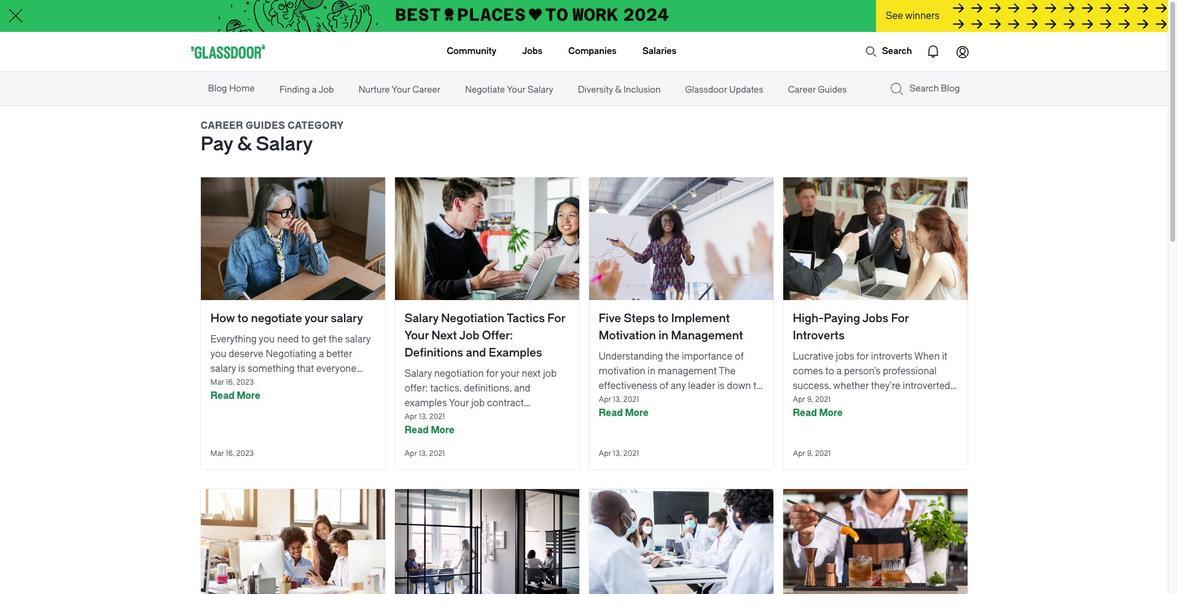Task type: locate. For each thing, give the bounding box(es) containing it.
the
[[329, 334, 343, 345], [666, 352, 680, 363], [537, 413, 551, 424]]

0 vertical spatial and
[[466, 347, 486, 360]]

lucrative jobs for introverts when it comes to a person's professional success, whether they're introverted or extroverted isn't a determining factor. there are, however,...
[[793, 352, 951, 422]]

1 vertical spatial mar
[[210, 450, 224, 458]]

career
[[413, 85, 441, 95], [788, 85, 816, 95], [201, 120, 243, 132]]

salary up next at the bottom of the page
[[405, 312, 439, 326]]

salary up 'offer:'
[[405, 369, 432, 380]]

13, up them.
[[613, 396, 622, 404]]

five
[[599, 312, 621, 326]]

for right tactics
[[548, 312, 565, 326]]

in inside understanding the importance of motivation in management the effectiveness of any leader is down to their ability to motivate those around them. motivation improves...
[[648, 366, 656, 377]]

motivation down ability
[[626, 411, 673, 422]]

the up management
[[666, 352, 680, 363]]

0 horizontal spatial job
[[471, 398, 485, 409]]

0 vertical spatial your
[[305, 312, 328, 326]]

2 horizontal spatial career
[[788, 85, 816, 95]]

job inside salary negotiation tactics for your next job offer: definitions and examples
[[459, 329, 480, 343]]

16, inside mar 16, 2023 read more
[[226, 379, 234, 387]]

is inside everything you need to get the salary you deserve negotiating a better salary is something that everyone should be focused on. no matter when...
[[238, 364, 245, 375]]

search for search blog
[[910, 84, 939, 94]]

and inside 'salary negotiation for your next job offer: tactics, definitions, and examples your job contract determines your livelihood for the next several years. since it's...'
[[514, 383, 531, 395]]

motivation
[[599, 329, 656, 343], [626, 411, 673, 422]]

apr down the 'factor.'
[[793, 450, 806, 458]]

when...
[[210, 393, 242, 404]]

a
[[312, 85, 317, 95], [319, 349, 324, 360], [837, 366, 842, 377], [876, 396, 882, 407]]

paying
[[824, 312, 860, 326]]

career for career guides category pay & salary
[[201, 120, 243, 132]]

& right pay
[[237, 133, 252, 155]]

1 vertical spatial is
[[718, 381, 725, 392]]

apr 13, 2021 down them.
[[599, 450, 639, 458]]

more down be
[[237, 391, 260, 402]]

of left 'any'
[[660, 381, 669, 392]]

0 vertical spatial guides
[[818, 85, 847, 95]]

1 vertical spatial and
[[514, 383, 531, 395]]

2021 down there
[[815, 450, 831, 458]]

mar 16, 2023 read more
[[210, 379, 260, 402]]

lottie animation container image inside search "button"
[[865, 45, 877, 58]]

&
[[615, 85, 622, 95], [237, 133, 252, 155]]

0 horizontal spatial blog
[[208, 84, 227, 94]]

career guides category pay & salary
[[201, 120, 344, 155]]

1 horizontal spatial next
[[522, 369, 541, 380]]

motivation down steps at the right bottom of page
[[599, 329, 656, 343]]

apr 13, 2021 down several
[[405, 450, 445, 458]]

1 horizontal spatial job
[[543, 369, 557, 380]]

0 vertical spatial search
[[882, 46, 912, 57]]

0 horizontal spatial job
[[319, 85, 334, 95]]

0 vertical spatial &
[[615, 85, 622, 95]]

1 blog from the left
[[208, 84, 227, 94]]

0 vertical spatial 2023
[[236, 379, 254, 387]]

read down determines
[[405, 425, 429, 436]]

1 vertical spatial 9,
[[807, 450, 813, 458]]

to right how
[[237, 312, 248, 326]]

more down extroverted on the right bottom of the page
[[819, 408, 843, 419]]

that
[[297, 364, 314, 375]]

in inside five steps to implement motivation in management
[[659, 329, 669, 343]]

for up the it's...
[[522, 413, 534, 424]]

1 vertical spatial job
[[459, 329, 480, 343]]

negotiate
[[251, 312, 302, 326]]

management
[[671, 329, 743, 343]]

your up 'years.'
[[457, 413, 476, 424]]

your inside 'salary negotiation for your next job offer: tactics, definitions, and examples your job contract determines your livelihood for the next several years. since it's...'
[[449, 398, 469, 409]]

apr 13, 2021 read more down 'effectiveness'
[[599, 396, 649, 419]]

next down examples at the left bottom of page
[[522, 369, 541, 380]]

job
[[319, 85, 334, 95], [459, 329, 480, 343]]

your inside salary negotiation tactics for your next job offer: definitions and examples
[[405, 329, 429, 343]]

for up 'person's'
[[857, 352, 869, 363]]

0 horizontal spatial is
[[238, 364, 245, 375]]

understanding
[[599, 352, 663, 363]]

0 horizontal spatial for
[[548, 312, 565, 326]]

0 horizontal spatial and
[[466, 347, 486, 360]]

2 vertical spatial the
[[537, 413, 551, 424]]

1 horizontal spatial in
[[659, 329, 669, 343]]

for for paying
[[857, 352, 869, 363]]

a down jobs
[[837, 366, 842, 377]]

read for high-paying jobs for introverts
[[793, 408, 817, 419]]

lottie animation container image inside search "button"
[[865, 45, 877, 58]]

any
[[671, 381, 686, 392]]

for for salary negotiation tactics for your next job offer: definitions and examples
[[548, 312, 565, 326]]

0 vertical spatial the
[[329, 334, 343, 345]]

9, for apr 9, 2021 read more
[[807, 396, 813, 404]]

0 horizontal spatial career
[[201, 120, 243, 132]]

for up definitions,
[[486, 369, 498, 380]]

apr 13, 2021 read more
[[599, 396, 649, 419], [405, 413, 455, 436]]

your up definitions
[[405, 329, 429, 343]]

read down their on the right of page
[[599, 408, 623, 419]]

1 vertical spatial &
[[237, 133, 252, 155]]

1 vertical spatial in
[[648, 366, 656, 377]]

get
[[312, 334, 327, 345]]

see winners
[[886, 10, 940, 22]]

the up better
[[329, 334, 343, 345]]

you down 'everything'
[[210, 349, 226, 360]]

2023 for mar 16, 2023
[[236, 450, 254, 458]]

read down or at the right bottom of the page
[[793, 408, 817, 419]]

2 apr 13, 2021 from the left
[[599, 450, 639, 458]]

apr 13, 2021 read more for five steps to implement motivation in management
[[599, 396, 649, 419]]

2023 up when...
[[236, 379, 254, 387]]

next
[[522, 369, 541, 380], [405, 428, 424, 439]]

jobs up "negotiate your salary"
[[522, 46, 543, 57]]

lottie animation container image
[[918, 37, 948, 66], [918, 37, 948, 66], [948, 37, 977, 66], [865, 45, 877, 58]]

0 horizontal spatial guides
[[246, 120, 285, 132]]

0 horizontal spatial &
[[237, 133, 252, 155]]

more inside mar 16, 2023 read more
[[237, 391, 260, 402]]

person's
[[844, 366, 881, 377]]

1 vertical spatial search
[[910, 84, 939, 94]]

is down the at the right bottom
[[718, 381, 725, 392]]

negotiation
[[434, 369, 484, 380]]

more for salary negotiation tactics for your next job offer: definitions and examples
[[431, 425, 455, 436]]

apr down examples
[[405, 413, 417, 422]]

salary inside 'salary negotiation for your next job offer: tactics, definitions, and examples your job contract determines your livelihood for the next several years. since it's...'
[[405, 369, 432, 380]]

0 vertical spatial jobs
[[522, 46, 543, 57]]

16, down when...
[[226, 450, 234, 458]]

search blog
[[910, 84, 960, 94]]

next down determines
[[405, 428, 424, 439]]

several
[[426, 428, 457, 439]]

blog home link
[[206, 73, 257, 105]]

0 vertical spatial is
[[238, 364, 245, 375]]

1 2023 from the top
[[236, 379, 254, 387]]

2 mar from the top
[[210, 450, 224, 458]]

and inside salary negotiation tactics for your next job offer: definitions and examples
[[466, 347, 486, 360]]

your down tactics,
[[449, 398, 469, 409]]

1 vertical spatial salary
[[345, 334, 371, 345]]

for inside salary negotiation tactics for your next job offer: definitions and examples
[[548, 312, 565, 326]]

your
[[392, 85, 410, 95], [507, 85, 526, 95], [405, 329, 429, 343], [449, 398, 469, 409]]

1 horizontal spatial apr 13, 2021 read more
[[599, 396, 649, 419]]

apr 13, 2021 read more down examples
[[405, 413, 455, 436]]

0 horizontal spatial jobs
[[522, 46, 543, 57]]

guides for career guides
[[818, 85, 847, 95]]

read for salary negotiation tactics for your next job offer: definitions and examples
[[405, 425, 429, 436]]

job down tactics
[[543, 369, 557, 380]]

1 horizontal spatial and
[[514, 383, 531, 395]]

introverts
[[793, 329, 845, 343]]

for up introverts
[[891, 312, 909, 326]]

mar 16, 2023
[[210, 450, 254, 458]]

factor.
[[793, 411, 821, 422]]

1 vertical spatial you
[[210, 349, 226, 360]]

1 horizontal spatial job
[[459, 329, 480, 343]]

negotiation
[[441, 312, 505, 326]]

0 horizontal spatial apr 13, 2021 read more
[[405, 413, 455, 436]]

1 vertical spatial of
[[660, 381, 669, 392]]

jobs link
[[522, 32, 543, 71]]

0 horizontal spatial your
[[305, 312, 328, 326]]

in for management
[[659, 329, 669, 343]]

career up pay
[[201, 120, 243, 132]]

1 horizontal spatial for
[[522, 413, 534, 424]]

jobs inside high-paying jobs for introverts
[[863, 312, 889, 326]]

2021 down success,
[[815, 396, 831, 404]]

offer:
[[482, 329, 513, 343]]

1 horizontal spatial &
[[615, 85, 622, 95]]

2 for from the left
[[891, 312, 909, 326]]

to right ability
[[648, 396, 657, 407]]

1 apr 13, 2021 from the left
[[405, 450, 445, 458]]

companies link
[[569, 32, 617, 71]]

for inside high-paying jobs for introverts
[[891, 312, 909, 326]]

jobs right paying
[[863, 312, 889, 326]]

for for high-paying jobs for introverts
[[891, 312, 909, 326]]

1 vertical spatial 16,
[[226, 450, 234, 458]]

1 16, from the top
[[226, 379, 234, 387]]

0 vertical spatial mar
[[210, 379, 224, 387]]

more down ability
[[625, 408, 649, 419]]

the right livelihood
[[537, 413, 551, 424]]

1 vertical spatial for
[[486, 369, 498, 380]]

more inside apr 9, 2021 read more
[[819, 408, 843, 419]]

2 16, from the top
[[226, 450, 234, 458]]

0 horizontal spatial for
[[486, 369, 498, 380]]

2023 down when...
[[236, 450, 254, 458]]

salaries link
[[643, 32, 677, 71]]

read for how to negotiate your salary
[[210, 391, 235, 402]]

a right isn't
[[876, 396, 882, 407]]

& right diversity
[[615, 85, 622, 95]]

finding
[[279, 85, 310, 95]]

read down should
[[210, 391, 235, 402]]

0 vertical spatial of
[[735, 352, 744, 363]]

mar inside mar 16, 2023 read more
[[210, 379, 224, 387]]

no
[[309, 379, 322, 390]]

2021 down 'effectiveness'
[[624, 396, 639, 404]]

your for for
[[500, 369, 520, 380]]

2021 inside apr 9, 2021 read more
[[815, 396, 831, 404]]

apr inside apr 9, 2021 read more
[[793, 396, 806, 404]]

1 horizontal spatial for
[[891, 312, 909, 326]]

1 vertical spatial 2023
[[236, 450, 254, 458]]

career right updates
[[788, 85, 816, 95]]

is inside understanding the importance of motivation in management the effectiveness of any leader is down to their ability to motivate those around them. motivation improves...
[[718, 381, 725, 392]]

more down determines
[[431, 425, 455, 436]]

2 horizontal spatial for
[[857, 352, 869, 363]]

0 vertical spatial 9,
[[807, 396, 813, 404]]

2023 inside mar 16, 2023 read more
[[236, 379, 254, 387]]

career right nurture
[[413, 85, 441, 95]]

16, for mar 16, 2023 read more
[[226, 379, 234, 387]]

0 horizontal spatial you
[[210, 349, 226, 360]]

1 horizontal spatial the
[[537, 413, 551, 424]]

for inside lucrative jobs for introverts when it comes to a person's professional success, whether they're introverted or extroverted isn't a determining factor. there are, however,...
[[857, 352, 869, 363]]

a down "get"
[[319, 349, 324, 360]]

apr up them.
[[599, 396, 611, 404]]

1 vertical spatial jobs
[[863, 312, 889, 326]]

for
[[548, 312, 565, 326], [891, 312, 909, 326]]

1 vertical spatial guides
[[246, 120, 285, 132]]

introverts
[[871, 352, 913, 363]]

read for five steps to implement motivation in management
[[599, 408, 623, 419]]

guides
[[818, 85, 847, 95], [246, 120, 285, 132]]

apr up the 'factor.'
[[793, 396, 806, 404]]

more for five steps to implement motivation in management
[[625, 408, 649, 419]]

to right steps at the right bottom of page
[[658, 312, 669, 326]]

career for career guides
[[788, 85, 816, 95]]

jobs
[[522, 46, 543, 57], [863, 312, 889, 326]]

to left "get"
[[301, 334, 310, 345]]

on.
[[293, 379, 307, 390]]

in down understanding
[[648, 366, 656, 377]]

1 horizontal spatial guides
[[818, 85, 847, 95]]

negotiate
[[465, 85, 505, 95]]

focused
[[256, 379, 291, 390]]

0 vertical spatial motivation
[[599, 329, 656, 343]]

career inside career guides category pay & salary
[[201, 120, 243, 132]]

mar
[[210, 379, 224, 387], [210, 450, 224, 458]]

1 vertical spatial the
[[666, 352, 680, 363]]

search inside search "button"
[[882, 46, 912, 57]]

0 vertical spatial in
[[659, 329, 669, 343]]

1 horizontal spatial you
[[259, 334, 275, 345]]

nurture your career
[[359, 85, 441, 95]]

0 horizontal spatial apr 13, 2021
[[405, 450, 445, 458]]

your for negotiate
[[305, 312, 328, 326]]

1 for from the left
[[548, 312, 565, 326]]

read inside apr 9, 2021 read more
[[793, 408, 817, 419]]

better
[[327, 349, 352, 360]]

blog home
[[208, 84, 255, 94]]

in up understanding
[[659, 329, 669, 343]]

to
[[237, 312, 248, 326], [658, 312, 669, 326], [301, 334, 310, 345], [826, 366, 835, 377], [754, 381, 762, 392], [648, 396, 657, 407]]

of up the at the right bottom
[[735, 352, 744, 363]]

definitions
[[405, 347, 463, 360]]

is down deserve
[[238, 364, 245, 375]]

is
[[238, 364, 245, 375], [718, 381, 725, 392]]

you left the 'need'
[[259, 334, 275, 345]]

salary down category
[[256, 133, 313, 155]]

for for negotiation
[[486, 369, 498, 380]]

job down negotiation
[[459, 329, 480, 343]]

9, for apr 9, 2021
[[807, 450, 813, 458]]

lottie animation container image
[[398, 32, 447, 70], [398, 32, 447, 70], [948, 37, 977, 66], [865, 45, 877, 58]]

1 horizontal spatial jobs
[[863, 312, 889, 326]]

diversity
[[578, 85, 613, 95]]

to right down
[[754, 381, 762, 392]]

lucrative
[[793, 352, 834, 363]]

be
[[242, 379, 253, 390]]

determining
[[884, 396, 937, 407]]

read inside mar 16, 2023 read more
[[210, 391, 235, 402]]

1 mar from the top
[[210, 379, 224, 387]]

2 horizontal spatial your
[[500, 369, 520, 380]]

read
[[210, 391, 235, 402], [599, 408, 623, 419], [793, 408, 817, 419], [405, 425, 429, 436]]

of
[[735, 352, 744, 363], [660, 381, 669, 392]]

job right finding
[[319, 85, 334, 95]]

mar up when...
[[210, 379, 224, 387]]

13, down them.
[[613, 450, 622, 458]]

blog
[[208, 84, 227, 94], [941, 84, 960, 94]]

extroverted
[[804, 396, 854, 407]]

your down examples at the left bottom of page
[[500, 369, 520, 380]]

1 horizontal spatial blog
[[941, 84, 960, 94]]

1 vertical spatial your
[[500, 369, 520, 380]]

2023 for mar 16, 2023 read more
[[236, 379, 254, 387]]

high-paying jobs for introverts
[[793, 312, 909, 343]]

search for search
[[882, 46, 912, 57]]

are,
[[850, 411, 866, 422]]

mar for mar 16, 2023
[[210, 450, 224, 458]]

1 9, from the top
[[807, 396, 813, 404]]

negotiate your salary
[[465, 85, 553, 95]]

9, down the 'factor.'
[[807, 450, 813, 458]]

13,
[[613, 396, 622, 404], [419, 413, 428, 422], [419, 450, 428, 458], [613, 450, 622, 458]]

9, inside apr 9, 2021 read more
[[807, 396, 813, 404]]

and up contract in the left of the page
[[514, 383, 531, 395]]

to inside five steps to implement motivation in management
[[658, 312, 669, 326]]

salary inside salary negotiation tactics for your next job offer: definitions and examples
[[405, 312, 439, 326]]

0 vertical spatial next
[[522, 369, 541, 380]]

9, right or at the right bottom of the page
[[807, 396, 813, 404]]

your up "get"
[[305, 312, 328, 326]]

1 horizontal spatial apr 13, 2021
[[599, 450, 639, 458]]

introverted
[[903, 381, 951, 392]]

2 horizontal spatial the
[[666, 352, 680, 363]]

to right comes
[[826, 366, 835, 377]]

and up negotiation
[[466, 347, 486, 360]]

0 vertical spatial for
[[857, 352, 869, 363]]

0 horizontal spatial the
[[329, 334, 343, 345]]

mar down when...
[[210, 450, 224, 458]]

determines
[[405, 413, 455, 424]]

2 9, from the top
[[807, 450, 813, 458]]

1 horizontal spatial your
[[457, 413, 476, 424]]

search down see at the top right of page
[[882, 46, 912, 57]]

0 vertical spatial 16,
[[226, 379, 234, 387]]

16, up when...
[[226, 379, 234, 387]]

0 horizontal spatial in
[[648, 366, 656, 377]]

search down search "button"
[[910, 84, 939, 94]]

1 horizontal spatial is
[[718, 381, 725, 392]]

1 vertical spatial motivation
[[626, 411, 673, 422]]

0 horizontal spatial next
[[405, 428, 424, 439]]

guides inside career guides category pay & salary
[[246, 120, 285, 132]]

job down definitions,
[[471, 398, 485, 409]]

2 2023 from the top
[[236, 450, 254, 458]]



Task type: vqa. For each thing, say whether or not it's contained in the screenshot.
2 for EY 2
no



Task type: describe. For each thing, give the bounding box(es) containing it.
it's...
[[514, 428, 534, 439]]

years.
[[459, 428, 485, 439]]

leader
[[688, 381, 715, 392]]

2021 down several
[[429, 450, 445, 458]]

since
[[487, 428, 512, 439]]

glassdoor
[[685, 85, 727, 95]]

success,
[[793, 381, 831, 392]]

1 vertical spatial next
[[405, 428, 424, 439]]

see
[[886, 10, 903, 22]]

five steps to implement motivation in management
[[599, 312, 743, 343]]

down
[[727, 381, 751, 392]]

and for definitions,
[[514, 383, 531, 395]]

salary negotiation tactics for your next job offer: definitions and examples
[[405, 312, 565, 360]]

apr 13, 2021 for salary negotiation tactics for your next job offer: definitions and examples
[[405, 450, 445, 458]]

matter
[[325, 379, 354, 390]]

when
[[915, 352, 940, 363]]

more for how to negotiate your salary
[[237, 391, 260, 402]]

deserve
[[229, 349, 264, 360]]

community link
[[447, 32, 497, 71]]

apr down determines
[[405, 450, 417, 458]]

1 vertical spatial job
[[471, 398, 485, 409]]

them.
[[599, 411, 624, 422]]

the inside understanding the importance of motivation in management the effectiveness of any leader is down to their ability to motivate those around them. motivation improves...
[[666, 352, 680, 363]]

category
[[288, 120, 344, 132]]

a right finding
[[312, 85, 317, 95]]

2 blog from the left
[[941, 84, 960, 94]]

improves...
[[675, 411, 723, 422]]

motivation inside five steps to implement motivation in management
[[599, 329, 656, 343]]

blog inside blog home 'link'
[[208, 84, 227, 94]]

should
[[210, 379, 240, 390]]

apr 13, 2021 for five steps to implement motivation in management
[[599, 450, 639, 458]]

nurture
[[359, 85, 390, 95]]

& inside career guides category pay & salary
[[237, 133, 252, 155]]

mar for mar 16, 2023 read more
[[210, 379, 224, 387]]

finding a job
[[279, 85, 334, 95]]

the inside everything you need to get the salary you deserve negotiating a better salary is something that everyone should be focused on. no matter when...
[[329, 334, 343, 345]]

those
[[700, 396, 725, 407]]

definitions,
[[464, 383, 512, 395]]

need
[[277, 334, 299, 345]]

the
[[719, 366, 736, 377]]

how to negotiate your salary
[[210, 312, 363, 326]]

salary inside career guides category pay & salary
[[256, 133, 313, 155]]

your right negotiate
[[507, 85, 526, 95]]

0 vertical spatial you
[[259, 334, 275, 345]]

it
[[942, 352, 948, 363]]

13, down several
[[419, 450, 428, 458]]

2021 down them.
[[624, 450, 639, 458]]

motivation inside understanding the importance of motivation in management the effectiveness of any leader is down to their ability to motivate those around them. motivation improves...
[[626, 411, 673, 422]]

jobs
[[836, 352, 855, 363]]

implement
[[671, 312, 730, 326]]

career guides
[[788, 85, 847, 95]]

0 vertical spatial job
[[319, 85, 334, 95]]

2 vertical spatial for
[[522, 413, 534, 424]]

professional
[[883, 366, 937, 377]]

winners
[[906, 10, 940, 22]]

high-
[[793, 312, 824, 326]]

guides for career guides category pay & salary
[[246, 120, 285, 132]]

more for high-paying jobs for introverts
[[819, 408, 843, 419]]

something
[[248, 364, 295, 375]]

13, down examples
[[419, 413, 428, 422]]

they're
[[871, 381, 901, 392]]

2 vertical spatial salary
[[210, 364, 236, 375]]

understanding the importance of motivation in management the effectiveness of any leader is down to their ability to motivate those around them. motivation improves...
[[599, 352, 762, 422]]

salaries
[[643, 46, 677, 57]]

tactics,
[[430, 383, 462, 395]]

and for definitions
[[466, 347, 486, 360]]

offer:
[[405, 383, 428, 395]]

inclusion
[[624, 85, 661, 95]]

1 horizontal spatial career
[[413, 85, 441, 95]]

home
[[229, 84, 255, 94]]

16, for mar 16, 2023
[[226, 450, 234, 458]]

0 vertical spatial salary
[[331, 312, 363, 326]]

to inside everything you need to get the salary you deserve negotiating a better salary is something that everyone should be focused on. no matter when...
[[301, 334, 310, 345]]

negotiating
[[266, 349, 317, 360]]

the inside 'salary negotiation for your next job offer: tactics, definitions, and examples your job contract determines your livelihood for the next several years. since it's...'
[[537, 413, 551, 424]]

0 horizontal spatial of
[[660, 381, 669, 392]]

0 vertical spatial job
[[543, 369, 557, 380]]

however,...
[[869, 411, 915, 422]]

updates
[[730, 85, 764, 95]]

importance
[[682, 352, 733, 363]]

around
[[727, 396, 758, 407]]

apr down them.
[[599, 450, 611, 458]]

a inside everything you need to get the salary you deserve negotiating a better salary is something that everyone should be focused on. no matter when...
[[319, 349, 324, 360]]

livelihood
[[478, 413, 520, 424]]

comes
[[793, 366, 823, 377]]

everything you need to get the salary you deserve negotiating a better salary is something that everyone should be focused on. no matter when...
[[210, 334, 371, 404]]

apr 13, 2021 read more for salary negotiation tactics for your next job offer: definitions and examples
[[405, 413, 455, 436]]

examples
[[489, 347, 542, 360]]

their
[[599, 396, 619, 407]]

diversity & inclusion
[[578, 85, 661, 95]]

apr 9, 2021
[[793, 450, 831, 458]]

contract
[[487, 398, 524, 409]]

in for management
[[648, 366, 656, 377]]

or
[[793, 396, 802, 407]]

apr 9, 2021 read more
[[793, 396, 843, 419]]

ability
[[621, 396, 646, 407]]

salary negotiation for your next job offer: tactics, definitions, and examples your job contract determines your livelihood for the next several years. since it's...
[[405, 369, 557, 439]]

community
[[447, 46, 497, 57]]

examples
[[405, 398, 447, 409]]

motivation
[[599, 366, 646, 377]]

next
[[432, 329, 457, 343]]

2021 up several
[[429, 413, 445, 422]]

tactics
[[507, 312, 545, 326]]

how
[[210, 312, 235, 326]]

pay
[[201, 133, 233, 155]]

salary down jobs link
[[528, 85, 553, 95]]

to inside lucrative jobs for introverts when it comes to a person's professional success, whether they're introverted or extroverted isn't a determining factor. there are, however,...
[[826, 366, 835, 377]]

whether
[[833, 381, 869, 392]]

your right nurture
[[392, 85, 410, 95]]

motivate
[[659, 396, 698, 407]]

1 horizontal spatial of
[[735, 352, 744, 363]]

management
[[658, 366, 717, 377]]

glassdoor updates
[[685, 85, 764, 95]]

2 vertical spatial your
[[457, 413, 476, 424]]

companies
[[569, 46, 617, 57]]

effectiveness
[[599, 381, 657, 392]]

everyone
[[316, 364, 357, 375]]

there
[[823, 411, 848, 422]]



